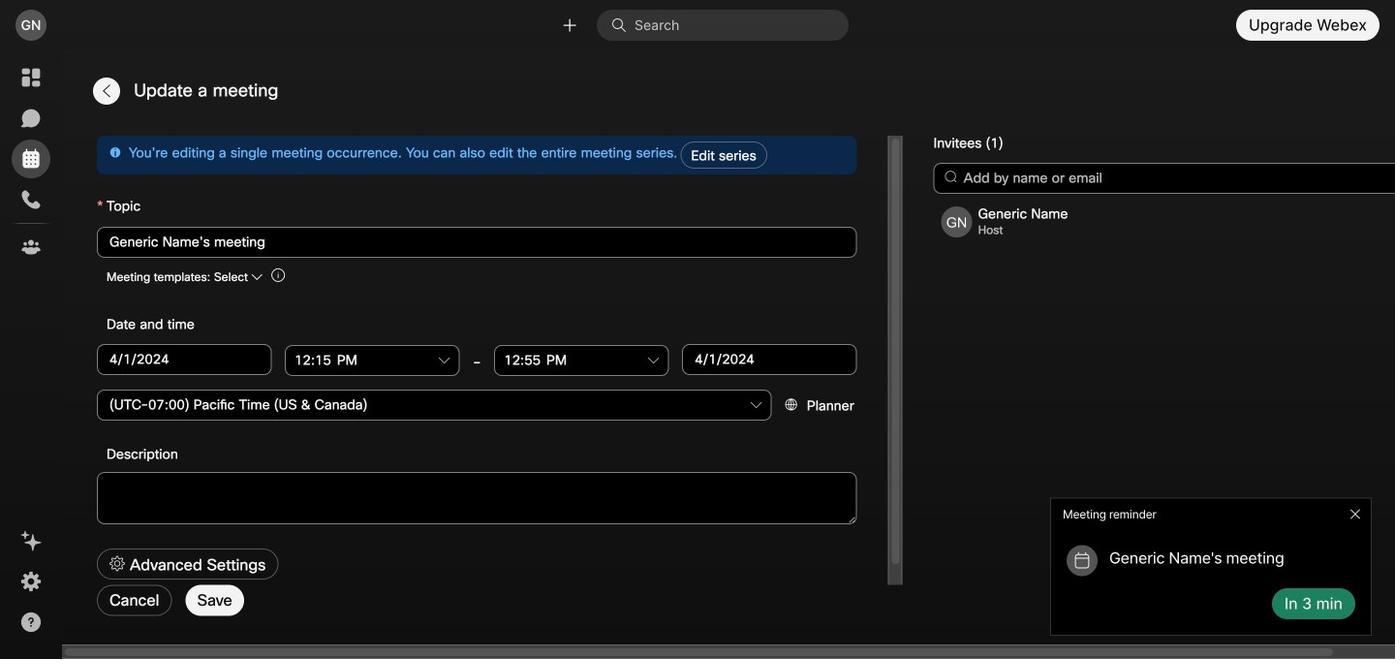 Task type: locate. For each thing, give the bounding box(es) containing it.
webex tab list
[[12, 58, 50, 267]]

alert
[[1043, 490, 1380, 644]]

navigation
[[0, 50, 62, 659]]



